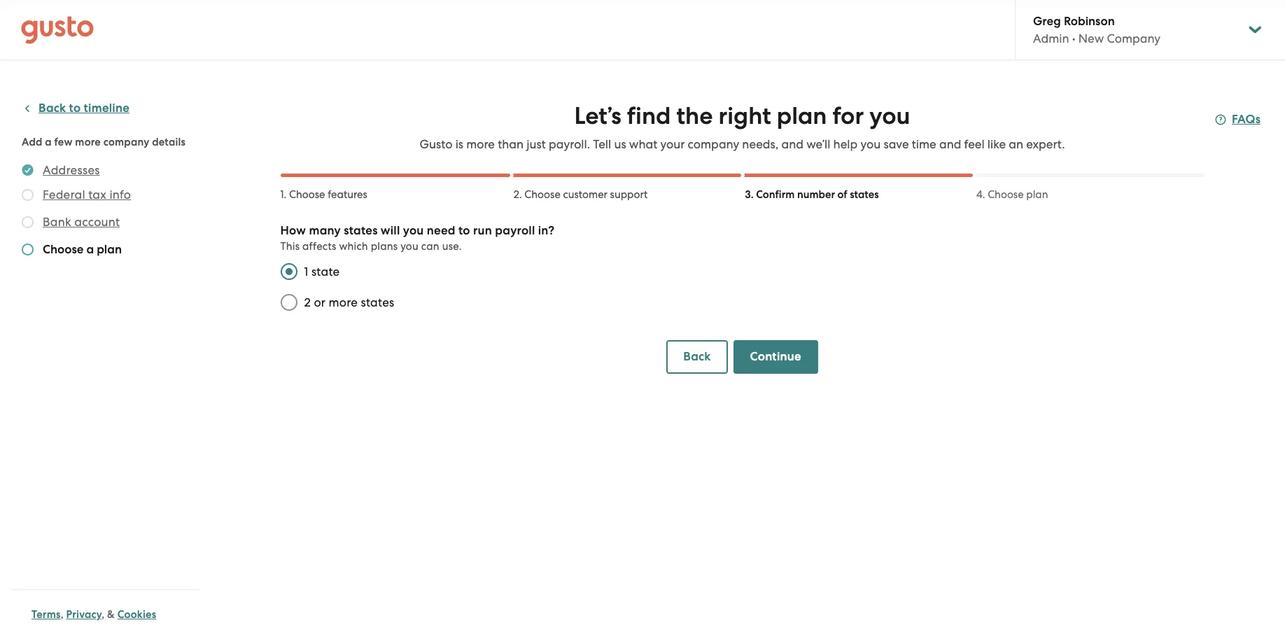 Task type: describe. For each thing, give the bounding box(es) containing it.
find
[[627, 102, 671, 130]]

privacy
[[66, 608, 102, 621]]

3 check image from the top
[[22, 244, 34, 256]]

add a few more company details
[[22, 136, 186, 148]]

to inside button
[[69, 101, 81, 116]]

federal tax info
[[43, 188, 131, 202]]

just
[[527, 137, 546, 151]]

how many states will you need to run payroll in? this affects which plans you can use.
[[280, 223, 555, 253]]

bank account
[[43, 215, 120, 229]]

use.
[[442, 240, 462, 253]]

1 state radio
[[273, 256, 304, 287]]

state
[[311, 265, 340, 279]]

this
[[280, 240, 300, 253]]

1 vertical spatial plan
[[1026, 188, 1048, 201]]

details
[[152, 136, 186, 148]]

will
[[381, 223, 400, 238]]

timeline
[[84, 101, 130, 116]]

info
[[110, 188, 131, 202]]

confirm
[[756, 188, 795, 201]]

cookies
[[117, 608, 156, 621]]

us
[[614, 137, 626, 151]]

terms
[[32, 608, 61, 621]]

continue button
[[733, 340, 818, 374]]

states for of
[[850, 188, 879, 201]]

back button
[[667, 340, 728, 374]]

privacy link
[[66, 608, 102, 621]]

number
[[797, 188, 835, 201]]

faqs
[[1232, 112, 1261, 127]]

for
[[833, 102, 864, 130]]

like
[[988, 137, 1006, 151]]

states for more
[[361, 295, 394, 309]]

bank
[[43, 215, 71, 229]]

to inside "how many states will you need to run payroll in? this affects which plans you can use."
[[458, 223, 470, 238]]

expert.
[[1026, 137, 1065, 151]]

admin
[[1033, 32, 1069, 46]]

federal
[[43, 188, 85, 202]]

back to timeline
[[39, 101, 130, 116]]

you up save
[[870, 102, 910, 130]]

feel
[[964, 137, 985, 151]]

choose for choose customer support
[[525, 188, 561, 201]]

add
[[22, 136, 42, 148]]

or
[[314, 295, 326, 309]]

payroll.
[[549, 137, 590, 151]]

let's
[[574, 102, 621, 130]]

check image for bank
[[22, 216, 34, 228]]

help
[[834, 137, 858, 151]]

company
[[1107, 32, 1161, 46]]

you right help
[[861, 137, 881, 151]]

choose a plan
[[43, 242, 122, 257]]

federal tax info button
[[43, 186, 131, 203]]

save
[[884, 137, 909, 151]]

how
[[280, 223, 306, 238]]

a for few
[[45, 136, 52, 148]]

choose for choose plan
[[988, 188, 1024, 201]]

confirm number of states
[[756, 188, 879, 201]]

faqs button
[[1215, 111, 1261, 128]]

home image
[[21, 16, 94, 44]]

of
[[838, 188, 848, 201]]

circle check image
[[22, 162, 34, 179]]

support
[[610, 188, 648, 201]]

&
[[107, 608, 115, 621]]

addresses button
[[43, 162, 100, 179]]

plan inside choose a plan list
[[97, 242, 122, 257]]

0 horizontal spatial company
[[103, 136, 149, 148]]

a for plan
[[86, 242, 94, 257]]

1 state
[[304, 265, 340, 279]]

in?
[[538, 223, 555, 238]]

gusto
[[420, 137, 453, 151]]



Task type: vqa. For each thing, say whether or not it's contained in the screenshot.
yet
no



Task type: locate. For each thing, give the bounding box(es) containing it.
states inside "how many states will you need to run payroll in? this affects which plans you can use."
[[344, 223, 378, 238]]

is
[[455, 137, 463, 151]]

need
[[427, 223, 456, 238]]

bank account button
[[43, 214, 120, 230]]

a left few
[[45, 136, 52, 148]]

more right few
[[75, 136, 101, 148]]

1 vertical spatial back
[[683, 349, 711, 364]]

more right 'is'
[[466, 137, 495, 151]]

0 horizontal spatial ,
[[61, 608, 64, 621]]

terms , privacy , & cookies
[[32, 608, 156, 621]]

0 vertical spatial check image
[[22, 189, 34, 201]]

1 check image from the top
[[22, 189, 34, 201]]

your
[[660, 137, 685, 151]]

you left can
[[401, 240, 419, 253]]

continue
[[750, 349, 801, 364]]

choose for choose a plan
[[43, 242, 84, 257]]

back
[[39, 101, 66, 116], [683, 349, 711, 364]]

2 vertical spatial states
[[361, 295, 394, 309]]

states right the of
[[850, 188, 879, 201]]

a
[[45, 136, 52, 148], [86, 242, 94, 257]]

choose
[[289, 188, 325, 201], [525, 188, 561, 201], [988, 188, 1024, 201], [43, 242, 84, 257]]

1 horizontal spatial a
[[86, 242, 94, 257]]

you right will
[[403, 223, 424, 238]]

a inside choose a plan list
[[86, 242, 94, 257]]

, left &
[[102, 608, 105, 621]]

what
[[629, 137, 658, 151]]

1 horizontal spatial company
[[688, 137, 739, 151]]

terms link
[[32, 608, 61, 621]]

plan
[[777, 102, 827, 130], [1026, 188, 1048, 201], [97, 242, 122, 257]]

choose down like
[[988, 188, 1024, 201]]

1 vertical spatial to
[[458, 223, 470, 238]]

time
[[912, 137, 936, 151]]

2 vertical spatial plan
[[97, 242, 122, 257]]

choose for choose features
[[289, 188, 325, 201]]

,
[[61, 608, 64, 621], [102, 608, 105, 621]]

2 or more states radio
[[273, 287, 304, 318]]

back for back to timeline
[[39, 101, 66, 116]]

plan up we'll
[[777, 102, 827, 130]]

1 horizontal spatial more
[[329, 295, 358, 309]]

can
[[421, 240, 439, 253]]

right
[[719, 102, 771, 130]]

check image left choose a plan
[[22, 244, 34, 256]]

check image
[[22, 189, 34, 201], [22, 216, 34, 228], [22, 244, 34, 256]]

states
[[850, 188, 879, 201], [344, 223, 378, 238], [361, 295, 394, 309]]

account
[[74, 215, 120, 229]]

and
[[782, 137, 804, 151], [939, 137, 961, 151]]

2 and from the left
[[939, 137, 961, 151]]

states up which on the top left
[[344, 223, 378, 238]]

2
[[304, 295, 311, 309]]

1 horizontal spatial to
[[458, 223, 470, 238]]

0 horizontal spatial plan
[[97, 242, 122, 257]]

0 horizontal spatial more
[[75, 136, 101, 148]]

affects
[[302, 240, 336, 253]]

company inside let's find the right plan for you gusto is more than just payroll. tell us what your company needs, and we'll help you save time and feel like an expert.
[[688, 137, 739, 151]]

states down plans
[[361, 295, 394, 309]]

few
[[54, 136, 73, 148]]

robinson
[[1064, 14, 1115, 29]]

cookies button
[[117, 606, 156, 623]]

greg robinson admin • new company
[[1033, 14, 1161, 46]]

features
[[328, 188, 367, 201]]

addresses
[[43, 163, 100, 177]]

plan inside let's find the right plan for you gusto is more than just payroll. tell us what your company needs, and we'll help you save time and feel like an expert.
[[777, 102, 827, 130]]

a down 'account'
[[86, 242, 94, 257]]

2 or more states
[[304, 295, 394, 309]]

1 horizontal spatial back
[[683, 349, 711, 364]]

more inside let's find the right plan for you gusto is more than just payroll. tell us what your company needs, and we'll help you save time and feel like an expert.
[[466, 137, 495, 151]]

plan down 'account'
[[97, 242, 122, 257]]

company down the the
[[688, 137, 739, 151]]

check image for federal
[[22, 189, 34, 201]]

0 horizontal spatial back
[[39, 101, 66, 116]]

choose a plan list
[[22, 162, 194, 261]]

0 horizontal spatial and
[[782, 137, 804, 151]]

, left privacy
[[61, 608, 64, 621]]

many
[[309, 223, 341, 238]]

0 horizontal spatial to
[[69, 101, 81, 116]]

2 , from the left
[[102, 608, 105, 621]]

choose inside list
[[43, 242, 84, 257]]

payroll
[[495, 223, 535, 238]]

1 horizontal spatial and
[[939, 137, 961, 151]]

back for back
[[683, 349, 711, 364]]

company
[[103, 136, 149, 148], [688, 137, 739, 151]]

we'll
[[807, 137, 831, 151]]

needs,
[[742, 137, 779, 151]]

customer
[[563, 188, 608, 201]]

new
[[1079, 32, 1104, 46]]

1 horizontal spatial ,
[[102, 608, 105, 621]]

check image left bank
[[22, 216, 34, 228]]

to left "run"
[[458, 223, 470, 238]]

choose plan
[[988, 188, 1048, 201]]

1 horizontal spatial plan
[[777, 102, 827, 130]]

plans
[[371, 240, 398, 253]]

2 vertical spatial check image
[[22, 244, 34, 256]]

choose up how
[[289, 188, 325, 201]]

run
[[473, 223, 492, 238]]

1 , from the left
[[61, 608, 64, 621]]

choose down bank
[[43, 242, 84, 257]]

let's find the right plan for you gusto is more than just payroll. tell us what your company needs, and we'll help you save time and feel like an expert.
[[420, 102, 1065, 151]]

0 vertical spatial plan
[[777, 102, 827, 130]]

1 and from the left
[[782, 137, 804, 151]]

and left we'll
[[782, 137, 804, 151]]

choose up in?
[[525, 188, 561, 201]]

0 vertical spatial a
[[45, 136, 52, 148]]

more right or
[[329, 295, 358, 309]]

greg
[[1033, 14, 1061, 29]]

an
[[1009, 137, 1024, 151]]

more
[[75, 136, 101, 148], [466, 137, 495, 151], [329, 295, 358, 309]]

•
[[1072, 32, 1076, 46]]

plan down the expert.
[[1026, 188, 1048, 201]]

you
[[870, 102, 910, 130], [861, 137, 881, 151], [403, 223, 424, 238], [401, 240, 419, 253]]

back to timeline button
[[22, 100, 130, 117]]

company down timeline
[[103, 136, 149, 148]]

to
[[69, 101, 81, 116], [458, 223, 470, 238]]

2 check image from the top
[[22, 216, 34, 228]]

2 horizontal spatial more
[[466, 137, 495, 151]]

1 vertical spatial check image
[[22, 216, 34, 228]]

choose customer support
[[525, 188, 648, 201]]

1
[[304, 265, 308, 279]]

0 vertical spatial states
[[850, 188, 879, 201]]

0 horizontal spatial a
[[45, 136, 52, 148]]

the
[[677, 102, 713, 130]]

choose features
[[289, 188, 367, 201]]

2 horizontal spatial plan
[[1026, 188, 1048, 201]]

1 vertical spatial a
[[86, 242, 94, 257]]

0 vertical spatial to
[[69, 101, 81, 116]]

than
[[498, 137, 524, 151]]

which
[[339, 240, 368, 253]]

tell
[[593, 137, 611, 151]]

and left feel
[[939, 137, 961, 151]]

0 vertical spatial back
[[39, 101, 66, 116]]

tax
[[88, 188, 106, 202]]

to left timeline
[[69, 101, 81, 116]]

check image down circle check image
[[22, 189, 34, 201]]

1 vertical spatial states
[[344, 223, 378, 238]]



